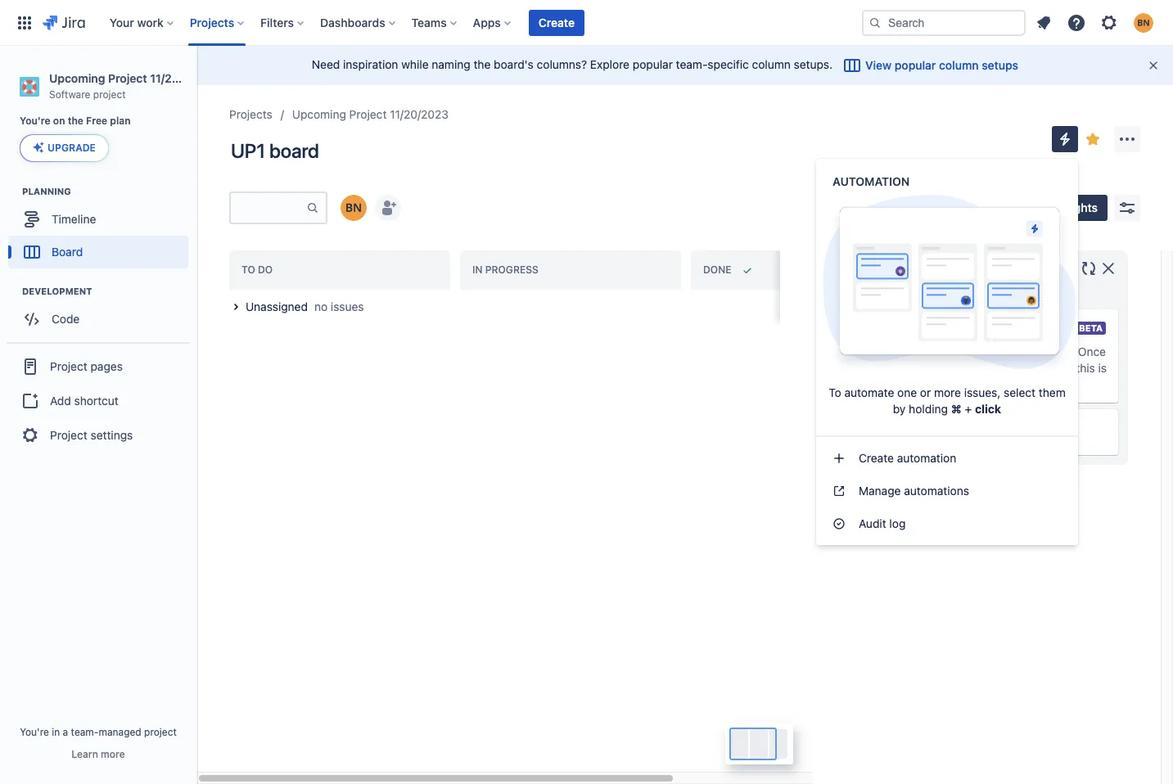 Task type: describe. For each thing, give the bounding box(es) containing it.
planning group
[[8, 185, 196, 274]]

create button
[[529, 9, 585, 36]]

1 vertical spatial project
[[144, 726, 177, 738]]

projects link
[[229, 105, 272, 124]]

no inside there are no issues for attention right now. once you have stuck, blocked or flagged issues, this is where you'll find them.
[[903, 345, 916, 359]]

project inside upcoming project 11/20/2023 software project
[[108, 71, 147, 85]]

more for the bottom learn more button
[[101, 748, 125, 761]]

now.
[[1051, 345, 1075, 359]]

holding
[[909, 402, 948, 416]]

add shortcut button
[[7, 385, 190, 418]]

view settings image
[[1118, 198, 1137, 218]]

11/20/2023 for upcoming project 11/20/2023 software project
[[150, 71, 212, 85]]

group by
[[843, 202, 889, 213]]

0 horizontal spatial learn
[[71, 748, 98, 761]]

0 horizontal spatial no
[[314, 300, 328, 314]]

board for board insights
[[842, 261, 879, 276]]

group containing create automation
[[816, 436, 1078, 545]]

code
[[52, 312, 80, 326]]

0 horizontal spatial learn more
[[71, 748, 125, 761]]

or inside to automate one or more issues, select them by holding
[[920, 386, 931, 400]]

your
[[110, 15, 134, 29]]

notifications image
[[1034, 13, 1054, 32]]

teams
[[412, 15, 447, 29]]

is
[[1098, 361, 1107, 375]]

board for board
[[52, 245, 83, 259]]

popular inside button
[[895, 58, 936, 72]]

board
[[269, 139, 319, 162]]

to do
[[242, 264, 273, 276]]

manage automations link
[[816, 475, 1078, 508]]

issues
[[849, 320, 888, 335]]

automation
[[833, 174, 910, 188]]

by inside to automate one or more issues, select them by holding
[[893, 402, 906, 416]]

automations menu button icon image
[[1055, 129, 1075, 149]]

development image
[[2, 282, 22, 302]]

group containing project pages
[[7, 342, 190, 459]]

project down inspiration
[[349, 107, 387, 121]]

click
[[975, 402, 1001, 416]]

there
[[849, 345, 880, 359]]

search image
[[869, 16, 882, 29]]

naming
[[432, 57, 470, 71]]

plan
[[110, 115, 131, 127]]

Search field
[[862, 9, 1026, 36]]

flagged
[[993, 361, 1033, 375]]

you'll
[[884, 377, 912, 391]]

view
[[865, 58, 892, 72]]

ben nelson image
[[341, 195, 367, 221]]

date
[[899, 287, 923, 301]]

filters button
[[256, 9, 310, 36]]

work inside popup button
[[137, 15, 164, 29]]

this
[[1076, 361, 1095, 375]]

insights button
[[1022, 195, 1108, 221]]

more image
[[1118, 129, 1137, 149]]

audit log link
[[816, 508, 1078, 540]]

select
[[1004, 386, 1036, 400]]

upcoming project 11/20/2023 software project
[[49, 71, 212, 101]]

or inside there are no issues for attention right now. once you have stuck, blocked or flagged issues, this is where you'll find them.
[[979, 361, 990, 375]]

audit log
[[859, 517, 906, 531]]

planning image
[[2, 182, 22, 202]]

insights
[[882, 261, 930, 276]]

settings image
[[1100, 13, 1119, 32]]

one
[[897, 386, 917, 400]]

more inside to automate one or more issues, select them by holding
[[934, 386, 961, 400]]

automate
[[844, 386, 894, 400]]

⌘
[[951, 402, 962, 416]]

add
[[50, 394, 71, 408]]

0 horizontal spatial issues
[[331, 300, 364, 314]]

have
[[871, 361, 896, 375]]

your work
[[110, 15, 164, 29]]

explore
[[590, 57, 630, 71]]

add shortcut
[[50, 394, 118, 408]]

pages
[[90, 359, 123, 373]]

blocked
[[934, 361, 976, 375]]

stuck,
[[899, 361, 931, 375]]

dashboards button
[[315, 9, 402, 36]]

0 vertical spatial team-
[[676, 57, 708, 71]]

software
[[49, 88, 90, 101]]

need
[[312, 57, 340, 71]]

timeline link
[[8, 203, 188, 236]]

to
[[885, 287, 896, 301]]

where
[[849, 377, 881, 391]]

view popular column setups button
[[833, 52, 1028, 79]]

unassigned no issues
[[246, 300, 364, 314]]

manage
[[859, 484, 901, 498]]

you're on the free plan
[[20, 115, 131, 127]]

need inspiration while naming the board's columns? explore popular team-specific column setups.
[[312, 57, 833, 71]]

group
[[843, 202, 875, 213]]

for inside there are no issues for attention right now. once you have stuck, blocked or flagged issues, this is where you'll find them.
[[955, 345, 970, 359]]

audit
[[859, 517, 886, 531]]

⌘ + click
[[951, 402, 1001, 416]]

done
[[703, 264, 731, 276]]

learn inside board insights 'dialog'
[[972, 377, 1002, 391]]

planning
[[22, 186, 71, 197]]

progress.
[[1018, 287, 1068, 301]]

column inside view popular column setups button
[[939, 58, 979, 72]]

upcoming project 11/20/2023 link
[[292, 105, 449, 124]]

0 horizontal spatial for
[[891, 320, 909, 335]]

projects button
[[185, 9, 251, 36]]

them.
[[939, 377, 969, 391]]

automations
[[904, 484, 969, 498]]

columns?
[[537, 57, 587, 71]]

your work button
[[105, 9, 180, 36]]

to for to automate one or more issues, select them by holding
[[829, 386, 841, 400]]

board's
[[494, 57, 534, 71]]

code link
[[8, 303, 188, 336]]

development group
[[8, 285, 196, 341]]

give feedback
[[878, 425, 956, 439]]

create for create automation
[[859, 451, 894, 465]]

do
[[258, 264, 273, 276]]



Task type: vqa. For each thing, say whether or not it's contained in the screenshot.
Subtask in the tooltip
no



Task type: locate. For each thing, give the bounding box(es) containing it.
projects up sidebar navigation icon
[[190, 15, 234, 29]]

1 vertical spatial upcoming
[[292, 107, 346, 121]]

learn more button down you're in a team-managed project
[[71, 748, 125, 761]]

11/20/2023
[[150, 71, 212, 85], [390, 107, 449, 121]]

are
[[883, 345, 899, 359]]

upcoming for upcoming project 11/20/2023
[[292, 107, 346, 121]]

1 vertical spatial no
[[903, 345, 916, 359]]

stay
[[842, 287, 866, 301]]

1 vertical spatial the
[[68, 115, 83, 127]]

insights image
[[1032, 198, 1052, 218]]

board up stay
[[842, 261, 879, 276]]

jira image
[[43, 13, 85, 32], [43, 13, 85, 32]]

a
[[63, 726, 68, 738]]

1 vertical spatial projects
[[229, 107, 272, 121]]

your
[[951, 287, 974, 301]]

upcoming
[[49, 71, 105, 85], [292, 107, 346, 121]]

1 horizontal spatial learn
[[972, 377, 1002, 391]]

0 horizontal spatial attention
[[912, 320, 967, 335]]

1 horizontal spatial more
[[934, 386, 961, 400]]

up1
[[231, 139, 265, 162]]

upcoming up board
[[292, 107, 346, 121]]

more
[[1005, 377, 1033, 391], [934, 386, 961, 400], [101, 748, 125, 761]]

specific
[[708, 57, 749, 71]]

column left setups.
[[752, 57, 791, 71]]

issues, inside to automate one or more issues, select them by holding
[[964, 386, 1001, 400]]

primary element
[[10, 0, 862, 45]]

create down 'feedback icon'
[[859, 451, 894, 465]]

board down timeline
[[52, 245, 83, 259]]

you're left the on
[[20, 115, 50, 127]]

1 vertical spatial learn more
[[71, 748, 125, 761]]

upgrade button
[[20, 135, 108, 162]]

learn more button down flagged
[[972, 377, 1033, 393]]

11/20/2023 down projects popup button
[[150, 71, 212, 85]]

manage automations
[[859, 484, 969, 498]]

column left setups
[[939, 58, 979, 72]]

1 horizontal spatial attention
[[973, 345, 1020, 359]]

1 vertical spatial you're
[[20, 726, 49, 738]]

1 horizontal spatial to
[[829, 386, 841, 400]]

1 you're from the top
[[20, 115, 50, 127]]

dismiss image
[[1147, 59, 1160, 72]]

11/20/2023 for upcoming project 11/20/2023
[[390, 107, 449, 121]]

project up plan
[[108, 71, 147, 85]]

team-
[[676, 57, 708, 71], [71, 726, 99, 738]]

settings
[[90, 428, 133, 442]]

for up blocked
[[955, 345, 970, 359]]

more up ⌘
[[934, 386, 961, 400]]

for
[[891, 320, 909, 335], [955, 345, 970, 359]]

upcoming up software
[[49, 71, 105, 85]]

learn more button
[[972, 377, 1033, 393], [71, 748, 125, 761]]

0 horizontal spatial by
[[878, 202, 889, 213]]

sidebar navigation image
[[178, 65, 214, 98]]

0 vertical spatial no
[[314, 300, 328, 314]]

once
[[1078, 345, 1106, 359]]

0 vertical spatial to
[[242, 264, 255, 276]]

0 vertical spatial projects
[[190, 15, 234, 29]]

project
[[108, 71, 147, 85], [349, 107, 387, 121], [50, 359, 87, 373], [50, 428, 87, 442]]

1 horizontal spatial no
[[903, 345, 916, 359]]

1 horizontal spatial team-
[[676, 57, 708, 71]]

1 horizontal spatial board
[[842, 261, 879, 276]]

by down the one
[[893, 402, 906, 416]]

inspiration
[[343, 57, 398, 71]]

0 vertical spatial by
[[878, 202, 889, 213]]

0 vertical spatial 11/20/2023
[[150, 71, 212, 85]]

to inside to automate one or more issues, select them by holding
[[829, 386, 841, 400]]

right
[[1023, 345, 1048, 359]]

projects for "projects" link
[[229, 107, 272, 121]]

feedback icon image
[[859, 425, 872, 438]]

to automate one or more issues, select them by holding
[[829, 386, 1066, 416]]

no
[[314, 300, 328, 314], [903, 345, 916, 359]]

board insights dialog
[[829, 251, 1128, 465]]

in
[[1006, 287, 1015, 301], [52, 726, 60, 738]]

learn
[[972, 377, 1002, 391], [71, 748, 98, 761]]

learn up click
[[972, 377, 1002, 391]]

0 vertical spatial learn
[[972, 377, 1002, 391]]

up1 board
[[231, 139, 319, 162]]

0 vertical spatial work
[[137, 15, 164, 29]]

0 horizontal spatial issues,
[[964, 386, 1001, 400]]

0 horizontal spatial create
[[539, 15, 575, 29]]

for up are
[[891, 320, 909, 335]]

1 horizontal spatial learn more
[[972, 377, 1033, 391]]

star up1 board image
[[1083, 129, 1103, 149]]

1 horizontal spatial work
[[977, 287, 1003, 301]]

1 horizontal spatial or
[[979, 361, 990, 375]]

learn more down you're in a team-managed project
[[71, 748, 125, 761]]

more down the managed
[[101, 748, 125, 761]]

you're
[[20, 115, 50, 127], [20, 726, 49, 738]]

project up plan
[[93, 88, 126, 101]]

1 vertical spatial issues
[[919, 345, 952, 359]]

0 vertical spatial for
[[891, 320, 909, 335]]

create inside group
[[859, 451, 894, 465]]

give feedback button
[[849, 419, 1109, 445]]

0 horizontal spatial project
[[93, 88, 126, 101]]

issues for attention
[[849, 320, 967, 335]]

11/20/2023 inside upcoming project 11/20/2023 software project
[[150, 71, 212, 85]]

1 horizontal spatial issues
[[919, 345, 952, 359]]

create
[[539, 15, 575, 29], [859, 451, 894, 465]]

in left progress.
[[1006, 287, 1015, 301]]

you're left a
[[20, 726, 49, 738]]

upcoming project 11/20/2023
[[292, 107, 449, 121]]

setups
[[982, 58, 1019, 72]]

refresh insights panel image
[[1079, 259, 1099, 278]]

learn more down flagged
[[972, 377, 1033, 391]]

0 vertical spatial issues,
[[1036, 361, 1073, 375]]

0 horizontal spatial board
[[52, 245, 83, 259]]

teams button
[[407, 9, 463, 36]]

0 vertical spatial the
[[474, 57, 491, 71]]

on
[[53, 115, 65, 127]]

0 horizontal spatial team-
[[71, 726, 99, 738]]

create up columns?
[[539, 15, 575, 29]]

appswitcher icon image
[[15, 13, 34, 32]]

1 horizontal spatial upcoming
[[292, 107, 346, 121]]

0 horizontal spatial or
[[920, 386, 931, 400]]

you're for you're on the free plan
[[20, 115, 50, 127]]

no up stuck,
[[903, 345, 916, 359]]

shortcut
[[74, 394, 118, 408]]

to left do
[[242, 264, 255, 276]]

1 horizontal spatial issues,
[[1036, 361, 1073, 375]]

popular right explore
[[633, 57, 673, 71]]

progress
[[485, 264, 539, 276]]

timeline
[[52, 212, 96, 226]]

you're in a team-managed project
[[20, 726, 177, 738]]

issues
[[331, 300, 364, 314], [919, 345, 952, 359]]

1 horizontal spatial group
[[816, 436, 1078, 545]]

upcoming inside upcoming project 11/20/2023 software project
[[49, 71, 105, 85]]

with
[[926, 287, 948, 301]]

to
[[242, 264, 255, 276], [829, 386, 841, 400]]

0 vertical spatial project
[[93, 88, 126, 101]]

in left a
[[52, 726, 60, 738]]

0 horizontal spatial column
[[752, 57, 791, 71]]

help image
[[1067, 13, 1086, 32]]

board inside board insights 'dialog'
[[842, 261, 879, 276]]

find
[[915, 377, 936, 391]]

log
[[889, 517, 906, 531]]

project up add at the left bottom of the page
[[50, 359, 87, 373]]

1 horizontal spatial learn more button
[[972, 377, 1033, 393]]

1 vertical spatial attention
[[973, 345, 1020, 359]]

board insights
[[842, 261, 930, 276]]

1 vertical spatial work
[[977, 287, 1003, 301]]

0 vertical spatial or
[[979, 361, 990, 375]]

popular right view
[[895, 58, 936, 72]]

create automation
[[859, 451, 956, 465]]

1 vertical spatial team-
[[71, 726, 99, 738]]

insights
[[1055, 201, 1098, 214]]

1 vertical spatial to
[[829, 386, 841, 400]]

no right unassigned on the top left
[[314, 300, 328, 314]]

issues inside there are no issues for attention right now. once you have stuck, blocked or flagged issues, this is where you'll find them.
[[919, 345, 952, 359]]

projects up up1
[[229, 107, 272, 121]]

issues, inside there are no issues for attention right now. once you have stuck, blocked or flagged issues, this is where you'll find them.
[[1036, 361, 1073, 375]]

create for create
[[539, 15, 575, 29]]

project pages link
[[7, 349, 190, 385]]

project down add at the left bottom of the page
[[50, 428, 87, 442]]

create automation link
[[816, 442, 1078, 475]]

project inside upcoming project 11/20/2023 software project
[[93, 88, 126, 101]]

free
[[86, 115, 107, 127]]

+
[[965, 402, 972, 416]]

projects inside popup button
[[190, 15, 234, 29]]

while
[[401, 57, 429, 71]]

up
[[869, 287, 882, 301]]

the right the on
[[68, 115, 83, 127]]

0 horizontal spatial work
[[137, 15, 164, 29]]

0 vertical spatial board
[[52, 245, 83, 259]]

1 horizontal spatial project
[[144, 726, 177, 738]]

1 horizontal spatial by
[[893, 402, 906, 416]]

or left flagged
[[979, 361, 990, 375]]

0 horizontal spatial learn more button
[[71, 748, 125, 761]]

0 horizontal spatial 11/20/2023
[[150, 71, 212, 85]]

0 vertical spatial learn more button
[[972, 377, 1033, 393]]

you're for you're in a team-managed project
[[20, 726, 49, 738]]

by right group
[[878, 202, 889, 213]]

1 horizontal spatial create
[[859, 451, 894, 465]]

0 vertical spatial attention
[[912, 320, 967, 335]]

column
[[752, 57, 791, 71], [939, 58, 979, 72]]

0 horizontal spatial in
[[52, 726, 60, 738]]

1 horizontal spatial 11/20/2023
[[390, 107, 449, 121]]

1 vertical spatial 11/20/2023
[[390, 107, 449, 121]]

work inside board insights 'dialog'
[[977, 287, 1003, 301]]

0 vertical spatial learn more
[[972, 377, 1033, 391]]

1 horizontal spatial in
[[1006, 287, 1015, 301]]

learn down you're in a team-managed project
[[71, 748, 98, 761]]

1 vertical spatial for
[[955, 345, 970, 359]]

to left where
[[829, 386, 841, 400]]

attention down with
[[912, 320, 967, 335]]

in progress
[[472, 264, 539, 276]]

1 vertical spatial create
[[859, 451, 894, 465]]

setups.
[[794, 57, 833, 71]]

1 vertical spatial in
[[52, 726, 60, 738]]

or up the holding
[[920, 386, 931, 400]]

or
[[979, 361, 990, 375], [920, 386, 931, 400]]

1 vertical spatial issues,
[[964, 386, 1001, 400]]

issues right unassigned on the top left
[[331, 300, 364, 314]]

in
[[472, 264, 483, 276]]

create inside button
[[539, 15, 575, 29]]

board link
[[8, 236, 188, 269]]

the right 'naming'
[[474, 57, 491, 71]]

0 horizontal spatial to
[[242, 264, 255, 276]]

0 horizontal spatial group
[[7, 342, 190, 459]]

managed
[[99, 726, 141, 738]]

feedback
[[905, 425, 956, 439]]

board inside board link
[[52, 245, 83, 259]]

11/20/2023 down while
[[390, 107, 449, 121]]

project settings link
[[7, 418, 190, 454]]

1 horizontal spatial popular
[[895, 58, 936, 72]]

upcoming for upcoming project 11/20/2023 software project
[[49, 71, 105, 85]]

apps
[[473, 15, 501, 29]]

0 vertical spatial create
[[539, 15, 575, 29]]

filters
[[260, 15, 294, 29]]

Search this board text field
[[231, 193, 306, 223]]

1 horizontal spatial for
[[955, 345, 970, 359]]

development
[[22, 286, 92, 297]]

the
[[474, 57, 491, 71], [68, 115, 83, 127]]

attention
[[912, 320, 967, 335], [973, 345, 1020, 359]]

more down flagged
[[1005, 377, 1033, 391]]

add people image
[[378, 198, 398, 218]]

them
[[1039, 386, 1066, 400]]

attention inside there are no issues for attention right now. once you have stuck, blocked or flagged issues, this is where you'll find them.
[[973, 345, 1020, 359]]

project settings
[[50, 428, 133, 442]]

you
[[849, 361, 868, 375]]

0 horizontal spatial the
[[68, 115, 83, 127]]

0 horizontal spatial more
[[101, 748, 125, 761]]

to for to do
[[242, 264, 255, 276]]

project right the managed
[[144, 726, 177, 738]]

import image
[[995, 198, 1015, 218]]

attention up flagged
[[973, 345, 1020, 359]]

0 horizontal spatial popular
[[633, 57, 673, 71]]

group
[[7, 342, 190, 459], [816, 436, 1078, 545]]

0 vertical spatial you're
[[20, 115, 50, 127]]

1 vertical spatial or
[[920, 386, 931, 400]]

0 horizontal spatial upcoming
[[49, 71, 105, 85]]

1 horizontal spatial column
[[939, 58, 979, 72]]

issues up blocked
[[919, 345, 952, 359]]

0 vertical spatial issues
[[331, 300, 364, 314]]

projects for projects popup button
[[190, 15, 234, 29]]

more inside board insights 'dialog'
[[1005, 377, 1033, 391]]

learn more inside board insights 'dialog'
[[972, 377, 1033, 391]]

0 vertical spatial in
[[1006, 287, 1015, 301]]

1 vertical spatial board
[[842, 261, 879, 276]]

1 vertical spatial learn more button
[[71, 748, 125, 761]]

projects
[[190, 15, 234, 29], [229, 107, 272, 121]]

in inside 'dialog'
[[1006, 287, 1015, 301]]

0 vertical spatial upcoming
[[49, 71, 105, 85]]

banner
[[0, 0, 1173, 46]]

issues, up click
[[964, 386, 1001, 400]]

board
[[52, 245, 83, 259], [842, 261, 879, 276]]

more for the rightmost learn more button
[[1005, 377, 1033, 391]]

2 you're from the top
[[20, 726, 49, 738]]

issues, down now.
[[1036, 361, 1073, 375]]

2 horizontal spatial more
[[1005, 377, 1033, 391]]

your profile and settings image
[[1134, 13, 1154, 32]]

1 vertical spatial learn
[[71, 748, 98, 761]]

banner containing your work
[[0, 0, 1173, 46]]

give
[[878, 425, 902, 439]]

1 horizontal spatial the
[[474, 57, 491, 71]]

1 vertical spatial by
[[893, 402, 906, 416]]

close insights panel image
[[1099, 259, 1118, 278]]



